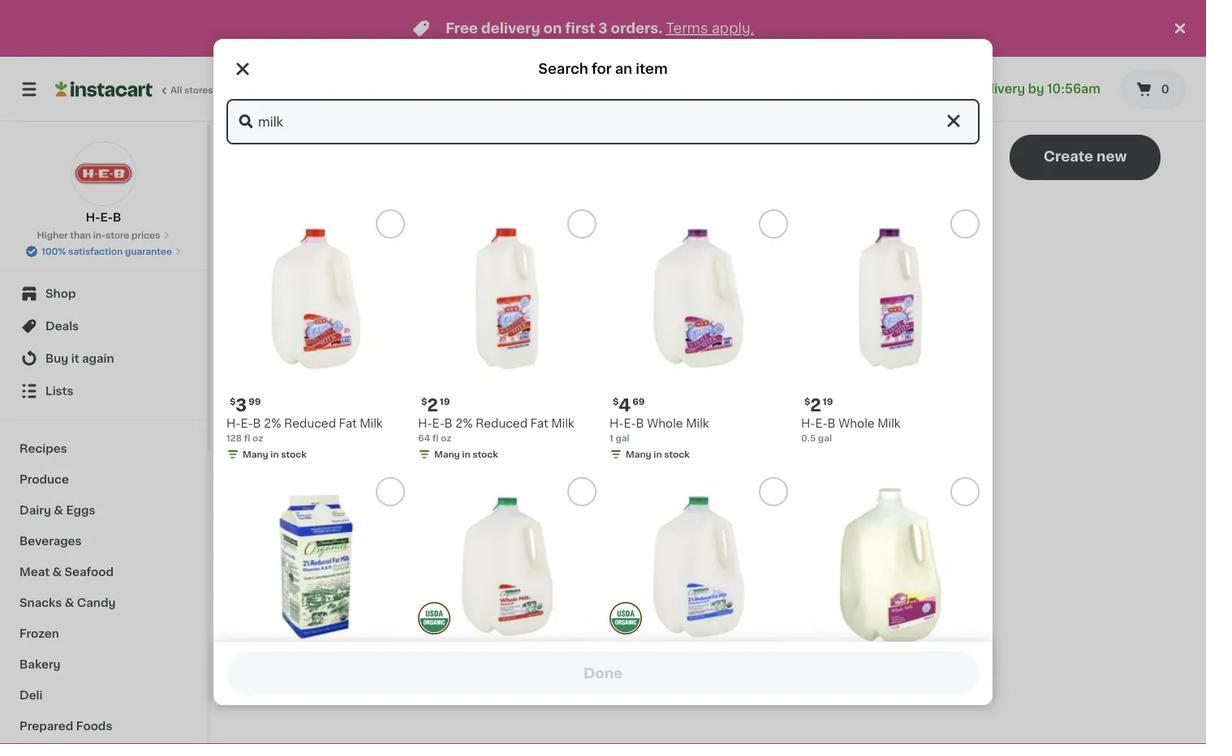 Task type: describe. For each thing, give the bounding box(es) containing it.
deli link
[[10, 680, 197, 711]]

service type group
[[641, 73, 816, 106]]

deli
[[19, 690, 43, 701]]

h- for 3
[[226, 418, 241, 429]]

higher than in-store prices
[[37, 231, 160, 240]]

fat for 2
[[530, 418, 548, 429]]

& for meat
[[52, 567, 62, 578]]

it
[[71, 353, 79, 364]]

lists
[[319, 146, 371, 169]]

create a list
[[666, 447, 751, 461]]

higher than in-store prices link
[[37, 229, 170, 242]]

Search H-E-B... field
[[226, 99, 980, 144]]

reduced for 2
[[476, 418, 528, 429]]

orders.
[[611, 22, 663, 35]]

h-e-b link
[[71, 141, 136, 226]]

instacart logo image
[[55, 80, 153, 99]]

than
[[70, 231, 91, 240]]

& for dairy
[[54, 505, 63, 516]]

will
[[703, 411, 722, 423]]

delivery button
[[641, 73, 719, 106]]

by
[[1028, 83, 1044, 95]]

gal for h-e-b whole milk 1 gal
[[616, 434, 629, 443]]

deals
[[45, 321, 79, 332]]

many for 3
[[243, 450, 268, 459]]

eggs
[[66, 505, 95, 516]]

create for create a list
[[666, 447, 714, 461]]

$ for h-e-b 2% reduced fat milk 64 fl oz
[[421, 397, 427, 406]]

prices
[[132, 231, 160, 240]]

your lists
[[256, 146, 371, 169]]

milk inside h-e-b whole milk 1 gal
[[686, 418, 709, 429]]

e- inside h-e-b whole milk 0.5 gal
[[815, 418, 828, 429]]

recipes link
[[10, 433, 197, 464]]

guarantee
[[125, 247, 172, 256]]

search for an item
[[538, 62, 668, 76]]

new
[[1097, 150, 1127, 164]]

delivery
[[481, 22, 540, 35]]

100% satisfaction guarantee button
[[25, 242, 182, 258]]

you
[[640, 411, 661, 423]]

many in stock for 3
[[243, 450, 307, 459]]

meat & seafood
[[19, 567, 114, 578]]

e- for 3
[[241, 418, 253, 429]]

meat
[[19, 567, 50, 578]]

h- for 2
[[418, 418, 432, 429]]

apply.
[[712, 22, 754, 35]]

beverages link
[[10, 526, 197, 557]]

lists you create will be saved here.
[[610, 411, 807, 423]]

again
[[82, 353, 114, 364]]

many in stock for 2
[[434, 450, 498, 459]]

here.
[[779, 411, 807, 423]]

create new button
[[1010, 135, 1161, 180]]

milk inside h-e-b whole milk 0.5 gal
[[877, 418, 900, 429]]

100%
[[41, 247, 66, 256]]

3 inside limited time offer region
[[598, 22, 608, 35]]

h-e-b whole milk 1 gal
[[610, 418, 709, 443]]

shop link
[[10, 278, 197, 310]]

reduced for 3
[[284, 418, 336, 429]]

64
[[418, 434, 430, 443]]

stock for 3
[[281, 450, 307, 459]]

$ 3 99
[[230, 396, 261, 414]]

10:56am
[[1047, 83, 1101, 95]]

h- for 4
[[610, 418, 624, 429]]

free
[[446, 22, 478, 35]]

satisfaction
[[68, 247, 123, 256]]

0 button
[[1120, 70, 1187, 109]]

all stores
[[170, 86, 213, 95]]

limited time offer region
[[0, 0, 1170, 57]]

h-e-b logo image
[[71, 141, 136, 206]]

many in stock for 4
[[626, 450, 690, 459]]

seafood
[[65, 567, 114, 578]]

an
[[615, 62, 632, 76]]

item badge image
[[610, 602, 642, 635]]

create for create new
[[1044, 150, 1093, 164]]

69
[[632, 397, 645, 406]]

all
[[170, 86, 182, 95]]

whole for h-e-b whole milk 1 gal
[[647, 418, 683, 429]]

b inside h-e-b whole milk 0.5 gal
[[828, 418, 836, 429]]

delivery for delivery by 10:56am
[[973, 83, 1025, 95]]

buy
[[45, 353, 68, 364]]

oz for 3
[[253, 434, 263, 443]]

$ for h-e-b 2% reduced fat milk 128 fl oz
[[230, 397, 236, 406]]

prepared foods
[[19, 721, 112, 732]]

lists link
[[10, 375, 197, 407]]

snacks
[[19, 597, 62, 609]]

buy it again link
[[10, 343, 197, 375]]

meat & seafood link
[[10, 557, 197, 588]]

beverages
[[19, 536, 82, 547]]

3 inside dialog
[[236, 396, 247, 414]]

oz for 2
[[441, 434, 451, 443]]

$ for h-e-b whole milk 1 gal
[[613, 397, 619, 406]]

deals link
[[10, 310, 197, 343]]

in-
[[93, 231, 105, 240]]

h-e-b 2% reduced fat milk 64 fl oz
[[418, 418, 574, 443]]

128
[[226, 434, 242, 443]]

in for 2
[[462, 450, 470, 459]]

foods
[[76, 721, 112, 732]]

h- inside h-e-b link
[[86, 212, 100, 223]]

milk inside h-e-b 2% reduced fat milk 128 fl oz
[[360, 418, 383, 429]]

item badge image
[[418, 602, 450, 635]]

99
[[249, 397, 261, 406]]

stock for 2
[[473, 450, 498, 459]]



Task type: vqa. For each thing, say whether or not it's contained in the screenshot.
07430 popup button
no



Task type: locate. For each thing, give the bounding box(es) containing it.
create a list link
[[666, 445, 751, 463]]

in down h-e-b 2% reduced fat milk 64 fl oz
[[462, 450, 470, 459]]

0 horizontal spatial stock
[[281, 450, 307, 459]]

0.5
[[801, 434, 816, 443]]

1 horizontal spatial 3
[[598, 22, 608, 35]]

prepared foods link
[[10, 711, 197, 742]]

gal for h-e-b whole milk 0.5 gal
[[818, 434, 832, 443]]

free delivery on first 3 orders. terms apply.
[[446, 22, 754, 35]]

3 milk from the left
[[686, 418, 709, 429]]

2 right here.
[[810, 396, 821, 414]]

delivery by 10:56am link
[[947, 80, 1101, 99]]

delivery inside button
[[656, 84, 705, 95]]

1 horizontal spatial many
[[434, 450, 460, 459]]

1 horizontal spatial stock
[[473, 450, 498, 459]]

3 many from the left
[[626, 450, 651, 459]]

h- up higher than in-store prices
[[86, 212, 100, 223]]

fl for 3
[[244, 434, 250, 443]]

1 whole from the left
[[647, 418, 683, 429]]

4 milk from the left
[[877, 418, 900, 429]]

& right meat
[[52, 567, 62, 578]]

1 fl from the left
[[244, 434, 250, 443]]

stock for 4
[[664, 450, 690, 459]]

1 vertical spatial lists
[[610, 411, 637, 423]]

1 horizontal spatial delivery
[[973, 83, 1025, 95]]

produce
[[19, 474, 69, 485]]

stock down h-e-b 2% reduced fat milk 64 fl oz
[[473, 450, 498, 459]]

snacks & candy link
[[10, 588, 197, 618]]

0 horizontal spatial $ 2 19
[[421, 396, 450, 414]]

2% inside h-e-b 2% reduced fat milk 64 fl oz
[[456, 418, 473, 429]]

produce link
[[10, 464, 197, 495]]

3 left 99
[[236, 396, 247, 414]]

2 vertical spatial &
[[65, 597, 74, 609]]

$ up 64
[[421, 397, 427, 406]]

fl right 64
[[432, 434, 439, 443]]

gal right 0.5
[[818, 434, 832, 443]]

reduced inside h-e-b 2% reduced fat milk 128 fl oz
[[284, 418, 336, 429]]

create
[[664, 411, 701, 423]]

& inside dairy & eggs link
[[54, 505, 63, 516]]

fat for 3
[[339, 418, 357, 429]]

all stores link
[[55, 67, 214, 112]]

gal inside h-e-b whole milk 0.5 gal
[[818, 434, 832, 443]]

2% inside h-e-b 2% reduced fat milk 128 fl oz
[[264, 418, 281, 429]]

h- up 1
[[610, 418, 624, 429]]

many down h-e-b whole milk 1 gal
[[626, 450, 651, 459]]

dairy & eggs
[[19, 505, 95, 516]]

2 fat from the left
[[530, 418, 548, 429]]

2 many in stock from the left
[[434, 450, 498, 459]]

create new
[[1044, 150, 1127, 164]]

h- inside h-e-b 2% reduced fat milk 64 fl oz
[[418, 418, 432, 429]]

e-
[[100, 212, 113, 223], [241, 418, 253, 429], [432, 418, 444, 429], [624, 418, 636, 429], [815, 418, 828, 429]]

product group containing 4
[[610, 209, 788, 464]]

2 gal from the left
[[818, 434, 832, 443]]

b for 4
[[636, 418, 644, 429]]

fat inside h-e-b 2% reduced fat milk 64 fl oz
[[530, 418, 548, 429]]

0 horizontal spatial many in stock
[[243, 450, 307, 459]]

0 horizontal spatial fl
[[244, 434, 250, 443]]

$ 2 19 for h-e-b whole milk
[[804, 396, 833, 414]]

for
[[592, 62, 612, 76]]

78741 button
[[835, 67, 932, 112]]

terms
[[666, 22, 708, 35]]

whole for h-e-b whole milk 0.5 gal
[[839, 418, 875, 429]]

1 milk from the left
[[360, 418, 383, 429]]

1 vertical spatial create
[[666, 447, 714, 461]]

1 horizontal spatial many in stock
[[434, 450, 498, 459]]

create left a
[[666, 447, 714, 461]]

b
[[113, 212, 121, 223], [253, 418, 261, 429], [444, 418, 453, 429], [636, 418, 644, 429], [828, 418, 836, 429]]

1 reduced from the left
[[284, 418, 336, 429]]

h-e-b 2% reduced fat milk 128 fl oz
[[226, 418, 383, 443]]

many down $ 3 99
[[243, 450, 268, 459]]

1 horizontal spatial fat
[[530, 418, 548, 429]]

recipes
[[19, 443, 67, 455]]

0 horizontal spatial delivery
[[656, 84, 705, 95]]

3 $ from the left
[[613, 397, 619, 406]]

1 horizontal spatial reduced
[[476, 418, 528, 429]]

terms apply. link
[[666, 22, 754, 35]]

1 horizontal spatial oz
[[441, 434, 451, 443]]

on
[[543, 22, 562, 35]]

dialog
[[213, 39, 993, 744]]

product group containing 3
[[226, 209, 405, 464]]

1 horizontal spatial in
[[462, 450, 470, 459]]

many in stock down h-e-b 2% reduced fat milk 128 fl oz
[[243, 450, 307, 459]]

e- inside h-e-b 2% reduced fat milk 64 fl oz
[[432, 418, 444, 429]]

0 vertical spatial 3
[[598, 22, 608, 35]]

fl right 128
[[244, 434, 250, 443]]

lists
[[45, 386, 73, 397], [610, 411, 637, 423]]

gal inside h-e-b whole milk 1 gal
[[616, 434, 629, 443]]

0 horizontal spatial create
[[666, 447, 714, 461]]

$ inside $ 3 99
[[230, 397, 236, 406]]

4 $ from the left
[[804, 397, 810, 406]]

1 horizontal spatial gal
[[818, 434, 832, 443]]

2 horizontal spatial in
[[654, 450, 662, 459]]

create inside button
[[1044, 150, 1093, 164]]

1 2 from the left
[[427, 396, 438, 414]]

in for 4
[[654, 450, 662, 459]]

4
[[619, 396, 631, 414]]

2 oz from the left
[[441, 434, 451, 443]]

fl inside h-e-b 2% reduced fat milk 128 fl oz
[[244, 434, 250, 443]]

2 $ 2 19 from the left
[[804, 396, 833, 414]]

oz right 128
[[253, 434, 263, 443]]

& inside the snacks & candy "link"
[[65, 597, 74, 609]]

0 horizontal spatial many
[[243, 450, 268, 459]]

0 vertical spatial &
[[54, 505, 63, 516]]

h- inside h-e-b 2% reduced fat milk 128 fl oz
[[226, 418, 241, 429]]

1 in from the left
[[271, 450, 279, 459]]

lists for lists you create will be saved here.
[[610, 411, 637, 423]]

e- inside h-e-b 2% reduced fat milk 128 fl oz
[[241, 418, 253, 429]]

1 vertical spatial &
[[52, 567, 62, 578]]

$ left 69
[[613, 397, 619, 406]]

2 stock from the left
[[473, 450, 498, 459]]

1 horizontal spatial $ 2 19
[[804, 396, 833, 414]]

dialog containing 3
[[213, 39, 993, 744]]

1 2% from the left
[[264, 418, 281, 429]]

1 gal from the left
[[616, 434, 629, 443]]

1 many from the left
[[243, 450, 268, 459]]

dairy
[[19, 505, 51, 516]]

1 19 from the left
[[440, 397, 450, 406]]

0
[[1161, 84, 1169, 95]]

1 horizontal spatial create
[[1044, 150, 1093, 164]]

78741
[[861, 83, 896, 95]]

higher
[[37, 231, 68, 240]]

delivery by 10:56am
[[973, 83, 1101, 95]]

100% satisfaction guarantee
[[41, 247, 172, 256]]

whole inside h-e-b whole milk 0.5 gal
[[839, 418, 875, 429]]

1 horizontal spatial fl
[[432, 434, 439, 443]]

in for 3
[[271, 450, 279, 459]]

many for 2
[[434, 450, 460, 459]]

b inside h-e-b 2% reduced fat milk 64 fl oz
[[444, 418, 453, 429]]

& inside meat & seafood link
[[52, 567, 62, 578]]

3 right first
[[598, 22, 608, 35]]

$ inside $ 4 69
[[613, 397, 619, 406]]

$ 2 19 up 64
[[421, 396, 450, 414]]

h- up 64
[[418, 418, 432, 429]]

1 oz from the left
[[253, 434, 263, 443]]

$ 2 19
[[421, 396, 450, 414], [804, 396, 833, 414]]

$ 2 19 for h-e-b 2% reduced fat milk
[[421, 396, 450, 414]]

oz inside h-e-b 2% reduced fat milk 128 fl oz
[[253, 434, 263, 443]]

reduced
[[284, 418, 336, 429], [476, 418, 528, 429]]

milk inside h-e-b 2% reduced fat milk 64 fl oz
[[551, 418, 574, 429]]

create left new
[[1044, 150, 1093, 164]]

fl for 2
[[432, 434, 439, 443]]

b inside h-e-b whole milk 1 gal
[[636, 418, 644, 429]]

stock down h-e-b whole milk 1 gal
[[664, 450, 690, 459]]

& left the candy at the left of the page
[[65, 597, 74, 609]]

2 whole from the left
[[839, 418, 875, 429]]

none search field inside dialog
[[226, 99, 980, 144]]

2 horizontal spatial many in stock
[[626, 450, 690, 459]]

0 horizontal spatial 2%
[[264, 418, 281, 429]]

2 fl from the left
[[432, 434, 439, 443]]

2 many from the left
[[434, 450, 460, 459]]

delivery left by
[[973, 83, 1025, 95]]

fl inside h-e-b 2% reduced fat milk 64 fl oz
[[432, 434, 439, 443]]

e- inside h-e-b whole milk 1 gal
[[624, 418, 636, 429]]

fat
[[339, 418, 357, 429], [530, 418, 548, 429]]

oz
[[253, 434, 263, 443], [441, 434, 451, 443]]

delivery
[[973, 83, 1025, 95], [656, 84, 705, 95]]

1 horizontal spatial 2
[[810, 396, 821, 414]]

2 milk from the left
[[551, 418, 574, 429]]

19 up h-e-b whole milk 0.5 gal
[[823, 397, 833, 406]]

2
[[427, 396, 438, 414], [810, 396, 821, 414]]

2 for h-e-b 2% reduced fat milk
[[427, 396, 438, 414]]

2 up 64
[[427, 396, 438, 414]]

0 horizontal spatial reduced
[[284, 418, 336, 429]]

1 horizontal spatial 19
[[823, 397, 833, 406]]

h-e-b
[[86, 212, 121, 223]]

$ 4 69
[[613, 396, 645, 414]]

2 $ from the left
[[421, 397, 427, 406]]

$ up here.
[[804, 397, 810, 406]]

product group
[[226, 209, 405, 464], [418, 209, 597, 464], [610, 209, 788, 464], [801, 209, 980, 445], [226, 477, 405, 744], [418, 477, 597, 744], [610, 477, 788, 744], [801, 477, 980, 713]]

stock down h-e-b 2% reduced fat milk 128 fl oz
[[281, 450, 307, 459]]

2% for 3
[[264, 418, 281, 429]]

1 horizontal spatial whole
[[839, 418, 875, 429]]

whole
[[647, 418, 683, 429], [839, 418, 875, 429]]

None search field
[[232, 67, 620, 112], [226, 99, 980, 144], [232, 67, 620, 112]]

$ 2 19 up 0.5
[[804, 396, 833, 414]]

snacks & candy
[[19, 597, 116, 609]]

0 horizontal spatial lists
[[45, 386, 73, 397]]

3 stock from the left
[[664, 450, 690, 459]]

lists for lists
[[45, 386, 73, 397]]

2% for 2
[[456, 418, 473, 429]]

2%
[[264, 418, 281, 429], [456, 418, 473, 429]]

none search field search h-e-b...
[[226, 99, 980, 144]]

0 horizontal spatial gal
[[616, 434, 629, 443]]

store
[[105, 231, 129, 240]]

in down h-e-b 2% reduced fat milk 128 fl oz
[[271, 450, 279, 459]]

& left eggs
[[54, 505, 63, 516]]

many in stock down h-e-b 2% reduced fat milk 64 fl oz
[[434, 450, 498, 459]]

h- inside h-e-b whole milk 0.5 gal
[[801, 418, 815, 429]]

1 $ from the left
[[230, 397, 236, 406]]

1 stock from the left
[[281, 450, 307, 459]]

e- for 2
[[432, 418, 444, 429]]

whole inside h-e-b whole milk 1 gal
[[647, 418, 683, 429]]

0 horizontal spatial 3
[[236, 396, 247, 414]]

2 horizontal spatial many
[[626, 450, 651, 459]]

3 in from the left
[[654, 450, 662, 459]]

2 19 from the left
[[823, 397, 833, 406]]

$
[[230, 397, 236, 406], [421, 397, 427, 406], [613, 397, 619, 406], [804, 397, 810, 406]]

h- up 128
[[226, 418, 241, 429]]

list
[[730, 447, 751, 461]]

0 vertical spatial create
[[1044, 150, 1093, 164]]

2 2% from the left
[[456, 418, 473, 429]]

19 for h-e-b 2% reduced fat milk
[[440, 397, 450, 406]]

delivery for delivery
[[656, 84, 705, 95]]

oz inside h-e-b 2% reduced fat milk 64 fl oz
[[441, 434, 451, 443]]

2 reduced from the left
[[476, 418, 528, 429]]

lists down buy
[[45, 386, 73, 397]]

fat inside h-e-b 2% reduced fat milk 128 fl oz
[[339, 418, 357, 429]]

b for 2
[[444, 418, 453, 429]]

be
[[725, 411, 739, 423]]

prepared
[[19, 721, 73, 732]]

3
[[598, 22, 608, 35], [236, 396, 247, 414]]

e- for 4
[[624, 418, 636, 429]]

delivery down item
[[656, 84, 705, 95]]

0 horizontal spatial oz
[[253, 434, 263, 443]]

19 up h-e-b 2% reduced fat milk 64 fl oz
[[440, 397, 450, 406]]

1
[[610, 434, 613, 443]]

many in stock down h-e-b whole milk 1 gal
[[626, 450, 690, 459]]

0 horizontal spatial 2
[[427, 396, 438, 414]]

reduced inside h-e-b 2% reduced fat milk 64 fl oz
[[476, 418, 528, 429]]

& for snacks
[[65, 597, 74, 609]]

search
[[538, 62, 588, 76]]

h- inside h-e-b whole milk 1 gal
[[610, 418, 624, 429]]

candy
[[77, 597, 116, 609]]

h-e-b whole milk 0.5 gal
[[801, 418, 900, 443]]

3 many in stock from the left
[[626, 450, 690, 459]]

item
[[636, 62, 668, 76]]

2 2 from the left
[[810, 396, 821, 414]]

buy it again
[[45, 353, 114, 364]]

saved
[[742, 411, 776, 423]]

0 vertical spatial lists
[[45, 386, 73, 397]]

frozen link
[[10, 618, 197, 649]]

in down h-e-b whole milk 1 gal
[[654, 450, 662, 459]]

0 horizontal spatial in
[[271, 450, 279, 459]]

0 horizontal spatial whole
[[647, 418, 683, 429]]

19 for h-e-b whole milk
[[823, 397, 833, 406]]

a
[[718, 447, 726, 461]]

1 horizontal spatial 2%
[[456, 418, 473, 429]]

2 for h-e-b whole milk
[[810, 396, 821, 414]]

2 horizontal spatial stock
[[664, 450, 690, 459]]

dairy & eggs link
[[10, 495, 197, 526]]

many for 4
[[626, 450, 651, 459]]

2 in from the left
[[462, 450, 470, 459]]

1 vertical spatial 3
[[236, 396, 247, 414]]

frozen
[[19, 628, 59, 640]]

0 horizontal spatial 19
[[440, 397, 450, 406]]

1 horizontal spatial lists
[[610, 411, 637, 423]]

fl
[[244, 434, 250, 443], [432, 434, 439, 443]]

$ left 99
[[230, 397, 236, 406]]

1 fat from the left
[[339, 418, 357, 429]]

lists down 69
[[610, 411, 637, 423]]

gal
[[616, 434, 629, 443], [818, 434, 832, 443]]

gal right 1
[[616, 434, 629, 443]]

your
[[256, 146, 313, 169]]

stores
[[184, 86, 213, 95]]

b inside h-e-b 2% reduced fat milk 128 fl oz
[[253, 418, 261, 429]]

first
[[565, 22, 595, 35]]

oz right 64
[[441, 434, 451, 443]]

h- up 0.5
[[801, 418, 815, 429]]

b for 3
[[253, 418, 261, 429]]

h-
[[86, 212, 100, 223], [226, 418, 241, 429], [418, 418, 432, 429], [610, 418, 624, 429], [801, 418, 815, 429]]

0 horizontal spatial fat
[[339, 418, 357, 429]]

many down h-e-b 2% reduced fat milk 64 fl oz
[[434, 450, 460, 459]]

in
[[271, 450, 279, 459], [462, 450, 470, 459], [654, 450, 662, 459]]

1 $ 2 19 from the left
[[421, 396, 450, 414]]

1 many in stock from the left
[[243, 450, 307, 459]]



